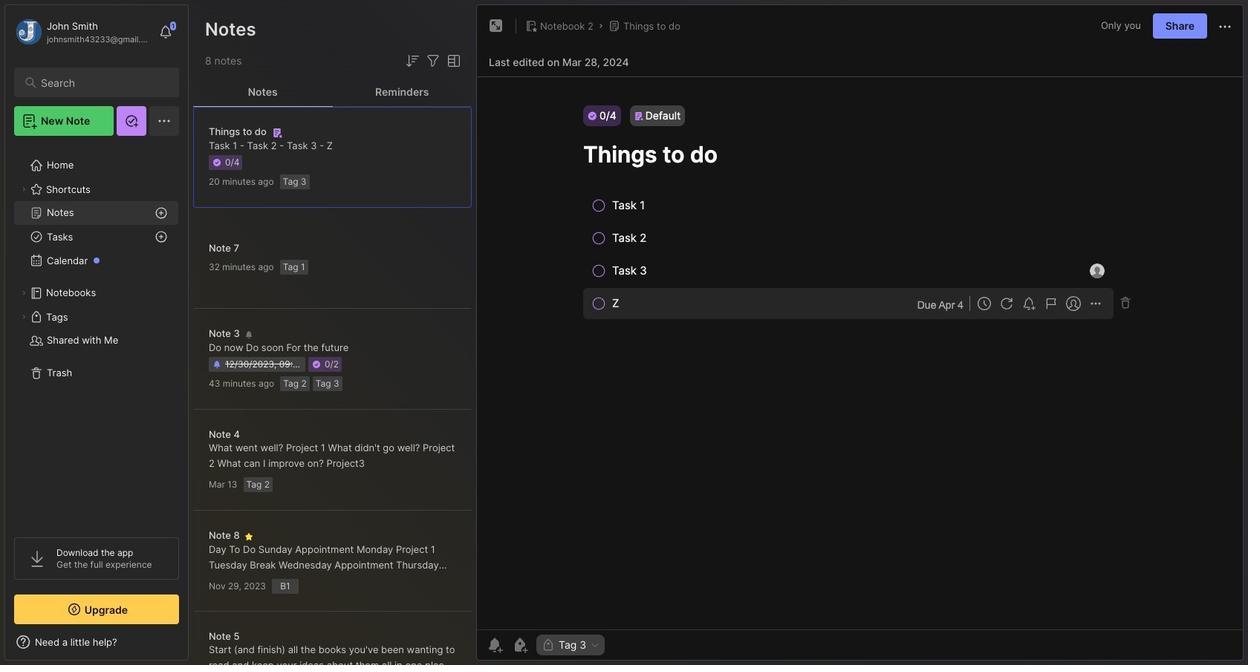 Task type: vqa. For each thing, say whether or not it's contained in the screenshot.
'Font color' Icon on the right top of page
no



Task type: locate. For each thing, give the bounding box(es) containing it.
add a reminder image
[[486, 637, 504, 655]]

WHAT'S NEW field
[[5, 631, 188, 655]]

expand notebooks image
[[19, 289, 28, 298]]

add filters image
[[424, 52, 442, 70]]

tree
[[5, 145, 188, 525]]

tree inside main element
[[5, 145, 188, 525]]

expand note image
[[487, 17, 505, 35]]

Account field
[[14, 17, 152, 47]]

None search field
[[41, 74, 166, 91]]

click to collapse image
[[188, 638, 199, 656]]

Add filters field
[[424, 52, 442, 70]]

more actions image
[[1216, 18, 1234, 36]]

tab list
[[193, 77, 472, 107]]

Search text field
[[41, 76, 166, 90]]

More actions field
[[1216, 16, 1234, 36]]



Task type: describe. For each thing, give the bounding box(es) containing it.
View options field
[[442, 52, 463, 70]]

main element
[[0, 0, 193, 666]]

add tag image
[[511, 637, 529, 655]]

Note Editor text field
[[477, 77, 1243, 630]]

expand tags image
[[19, 313, 28, 322]]

none search field inside main element
[[41, 74, 166, 91]]

note window element
[[476, 4, 1244, 661]]

Sort options field
[[403, 52, 421, 70]]



